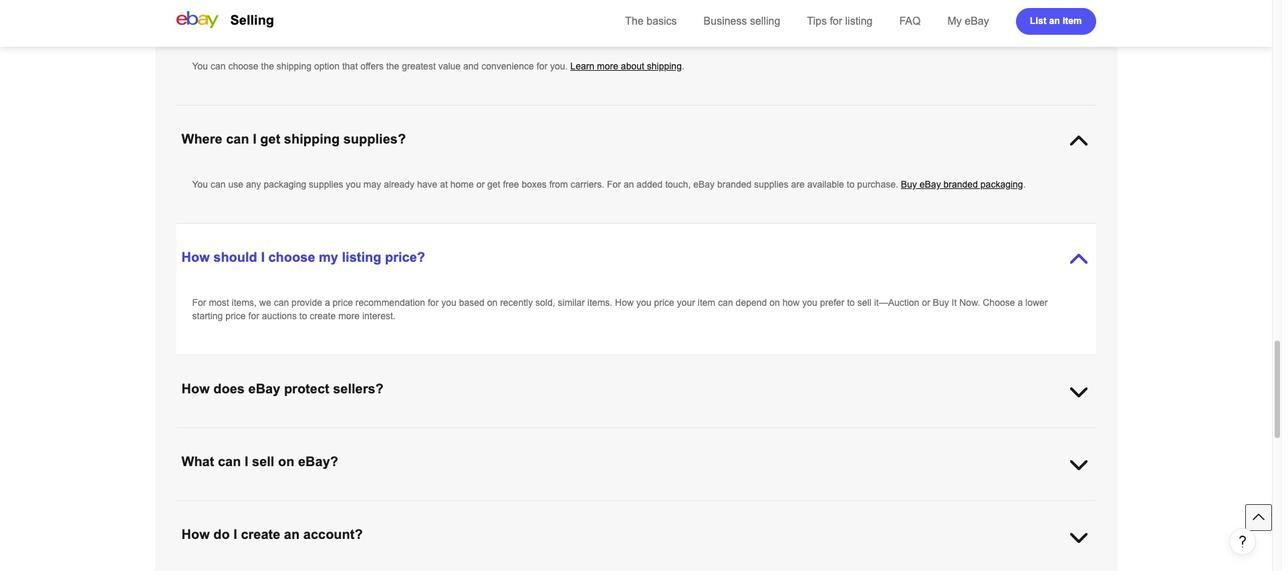 Task type: describe. For each thing, give the bounding box(es) containing it.
1 vertical spatial are
[[374, 429, 387, 440]]

do,
[[562, 429, 575, 440]]

basics
[[647, 15, 677, 27]]

protect
[[284, 382, 329, 396]]

option
[[314, 61, 340, 72]]

sell inside for most items, we can provide a price recommendation for you based on recently sold, similar items. how you price your item can depend on how you prefer to sell it—auction or buy it now. choose a lower starting price for auctions to create more interest.
[[857, 297, 871, 308]]

or inside for most items, we can provide a price recommendation for you based on recently sold, similar items. how you price your item can depend on how you prefer to sell it—auction or buy it now. choose a lower starting price for auctions to create more interest.
[[922, 297, 930, 308]]

0 vertical spatial .
[[682, 61, 684, 72]]

i for sell
[[245, 455, 248, 469]]

list an item link
[[1016, 8, 1096, 35]]

what can i sell on ebay?
[[181, 455, 338, 469]]

any
[[246, 179, 261, 190]]

we inside for most items, we can provide a price recommendation for you based on recently sold, similar items. how you price your item can depend on how you prefer to sell it—auction or buy it now. choose a lower starting price for auctions to create more interest.
[[259, 297, 271, 308]]

faq
[[899, 15, 921, 27]]

available
[[807, 179, 844, 190]]

greatest
[[402, 61, 436, 72]]

ship
[[337, 13, 365, 28]]

interest.
[[362, 311, 396, 322]]

1 branded from the left
[[717, 179, 752, 190]]

you for you can choose the shipping option that offers the greatest value and convenience for you. learn more about shipping .
[[192, 61, 208, 72]]

how inside for most items, we can provide a price recommendation for you based on recently sold, similar items. how you price your item can depend on how you prefer to sell it—auction or buy it now. choose a lower starting price for auctions to create more interest.
[[615, 297, 634, 308]]

selling
[[230, 13, 274, 27]]

you right items.
[[636, 297, 651, 308]]

list an item
[[1030, 15, 1082, 26]]

you left based
[[441, 297, 456, 308]]

how for how much will it cost to ship my item?
[[181, 13, 210, 28]]

most
[[209, 297, 229, 308]]

0 vertical spatial are
[[791, 179, 805, 190]]

1 horizontal spatial an
[[624, 179, 634, 190]]

where can i get shipping supplies?
[[181, 132, 406, 146]]

0 horizontal spatial or
[[476, 179, 485, 190]]

for inside for most items, we can provide a price recommendation for you based on recently sold, similar items. how you price your item can depend on how you prefer to sell it—auction or buy it now. choose a lower starting price for auctions to create more interest.
[[192, 297, 206, 308]]

create inside for most items, we can provide a price recommendation for you based on recently sold, similar items. how you price your item can depend on how you prefer to sell it—auction or buy it now. choose a lower starting price for auctions to create more interest.
[[310, 311, 336, 322]]

convenience
[[481, 61, 534, 72]]

should
[[213, 250, 257, 265]]

to down the provide
[[299, 311, 307, 322]]

item inside list an item link
[[1063, 15, 1082, 26]]

free
[[503, 179, 519, 190]]

buy inside for most items, we can provide a price recommendation for you based on recently sold, similar items. how you price your item can depend on how you prefer to sell it—auction or buy it now. choose a lower starting price for auctions to create more interest.
[[933, 297, 949, 308]]

1 horizontal spatial more
[[597, 61, 618, 72]]

they
[[542, 429, 559, 440]]

recommendation
[[355, 297, 425, 308]]

now.
[[959, 297, 980, 308]]

auctions
[[262, 311, 297, 322]]

it
[[952, 297, 957, 308]]

sold,
[[535, 297, 555, 308]]

1 horizontal spatial price
[[333, 297, 353, 308]]

faq link
[[899, 15, 921, 27]]

1 horizontal spatial we
[[577, 429, 589, 440]]

tips
[[807, 15, 827, 27]]

shipping down the basics
[[647, 61, 682, 72]]

seller
[[737, 429, 760, 440]]

from
[[549, 179, 568, 190]]

how for how do i create an account?
[[181, 527, 210, 542]]

starting
[[192, 311, 223, 322]]

to right prefer
[[847, 297, 855, 308]]

0 vertical spatial buy
[[901, 179, 917, 190]]

price?
[[385, 250, 425, 265]]

understand
[[209, 429, 255, 440]]

depend
[[736, 297, 767, 308]]

back.
[[636, 429, 658, 440]]

0 horizontal spatial an
[[284, 527, 300, 542]]

things
[[276, 429, 301, 440]]

and
[[463, 61, 479, 72]]

can up auctions
[[274, 297, 289, 308]]

does
[[213, 382, 245, 396]]

1 horizontal spatial a
[[480, 429, 485, 440]]

0 horizontal spatial on
[[278, 455, 294, 469]]

1 horizontal spatial listing
[[845, 15, 873, 27]]

the basics
[[625, 15, 677, 27]]

i for create
[[233, 527, 237, 542]]

can down understand
[[218, 455, 241, 469]]

learn more about seller protection link
[[661, 429, 803, 440]]

the basics link
[[625, 15, 677, 27]]

much
[[213, 13, 249, 28]]

0 vertical spatial my
[[369, 13, 388, 28]]

at
[[440, 179, 448, 190]]

ebay right does
[[248, 382, 280, 396]]

you can choose the shipping option that offers the greatest value and convenience for you. learn more about shipping .
[[192, 61, 684, 72]]

can left the depend
[[718, 297, 733, 308]]

0 vertical spatial learn
[[570, 61, 594, 72]]

item inside for most items, we can provide a price recommendation for you based on recently sold, similar items. how you price your item can depend on how you prefer to sell it—auction or buy it now. choose a lower starting price for auctions to create more interest.
[[698, 297, 715, 308]]

we understand that things can happen that are out of your control as a seller. when they do, we have your back. learn more about seller protection .
[[192, 429, 806, 440]]

0 horizontal spatial price
[[225, 311, 246, 322]]

to left ship
[[321, 13, 334, 28]]

cost
[[290, 13, 317, 28]]

that left things
[[258, 429, 274, 440]]

can down much
[[211, 61, 226, 72]]

the
[[625, 15, 644, 27]]

we
[[192, 429, 206, 440]]

my
[[947, 15, 962, 27]]

0 horizontal spatial choose
[[228, 61, 258, 72]]

already
[[384, 179, 414, 190]]

2 horizontal spatial more
[[687, 429, 709, 440]]

list
[[1030, 15, 1047, 26]]

lower
[[1025, 297, 1048, 308]]

ebay right my
[[965, 15, 989, 27]]

how do i create an account?
[[181, 527, 363, 542]]

purchase.
[[857, 179, 898, 190]]

1 vertical spatial choose
[[268, 250, 315, 265]]

do
[[213, 527, 230, 542]]

value
[[438, 61, 461, 72]]

it
[[278, 13, 286, 28]]

account?
[[303, 527, 363, 542]]

based
[[459, 297, 484, 308]]

boxes
[[522, 179, 547, 190]]

that for can
[[355, 429, 371, 440]]

happen
[[322, 429, 353, 440]]

2 packaging from the left
[[980, 179, 1023, 190]]

ebay right touch,
[[693, 179, 715, 190]]

sellers?
[[333, 382, 384, 396]]

1 packaging from the left
[[264, 179, 306, 190]]

business selling
[[704, 15, 780, 27]]

items,
[[232, 297, 257, 308]]

seller.
[[487, 429, 512, 440]]

use
[[228, 179, 243, 190]]

tips for listing link
[[807, 15, 873, 27]]

will
[[253, 13, 274, 28]]

2 supplies from the left
[[754, 179, 789, 190]]

control
[[437, 429, 465, 440]]



Task type: vqa. For each thing, say whether or not it's contained in the screenshot.
create inside For most items, we can provide a price recommendation for you based on recently sold, similar items. How you price your item can depend on how you prefer to sell it—Auction or Buy It Now. Choose a lower starting price for auctions to create more interest.
yes



Task type: locate. For each thing, give the bounding box(es) containing it.
recently
[[500, 297, 533, 308]]

a right the provide
[[325, 297, 330, 308]]

i right do
[[233, 527, 237, 542]]

are left out
[[374, 429, 387, 440]]

2 horizontal spatial price
[[654, 297, 674, 308]]

0 horizontal spatial learn
[[570, 61, 594, 72]]

how for how should i choose my listing price?
[[181, 250, 210, 265]]

0 horizontal spatial get
[[260, 132, 280, 146]]

provide
[[291, 297, 322, 308]]

on down things
[[278, 455, 294, 469]]

2 horizontal spatial a
[[1018, 297, 1023, 308]]

get left free
[[487, 179, 500, 190]]

1 vertical spatial you
[[192, 179, 208, 190]]

can right where on the top left of the page
[[226, 132, 249, 146]]

1 horizontal spatial or
[[922, 297, 930, 308]]

0 vertical spatial we
[[259, 297, 271, 308]]

1 horizontal spatial the
[[386, 61, 399, 72]]

how does ebay protect sellers?
[[181, 382, 384, 396]]

shipping
[[277, 61, 312, 72], [647, 61, 682, 72], [284, 132, 340, 146]]

.
[[682, 61, 684, 72], [1023, 179, 1026, 190], [803, 429, 806, 440]]

0 horizontal spatial a
[[325, 297, 330, 308]]

business
[[704, 15, 747, 27]]

for left you.
[[537, 61, 548, 72]]

0 horizontal spatial your
[[416, 429, 434, 440]]

0 horizontal spatial we
[[259, 297, 271, 308]]

sell
[[857, 297, 871, 308], [252, 455, 274, 469]]

the down will
[[261, 61, 274, 72]]

added
[[637, 179, 663, 190]]

2 you from the top
[[192, 179, 208, 190]]

the right offers on the top left of the page
[[386, 61, 399, 72]]

are
[[791, 179, 805, 190], [374, 429, 387, 440]]

0 vertical spatial item
[[1063, 15, 1082, 26]]

1 horizontal spatial about
[[711, 429, 735, 440]]

1 the from the left
[[261, 61, 274, 72]]

0 vertical spatial have
[[417, 179, 437, 190]]

2 horizontal spatial on
[[770, 297, 780, 308]]

my ebay
[[947, 15, 989, 27]]

1 horizontal spatial choose
[[268, 250, 315, 265]]

more left seller
[[687, 429, 709, 440]]

more right you.
[[597, 61, 618, 72]]

an
[[1049, 15, 1060, 26], [624, 179, 634, 190], [284, 527, 300, 542]]

0 vertical spatial more
[[597, 61, 618, 72]]

your left the depend
[[677, 297, 695, 308]]

price right the provide
[[333, 297, 353, 308]]

1 horizontal spatial your
[[615, 429, 633, 440]]

can right things
[[304, 429, 319, 440]]

shipping left supplies?
[[284, 132, 340, 146]]

you right how
[[802, 297, 817, 308]]

on right based
[[487, 297, 498, 308]]

branded
[[717, 179, 752, 190], [944, 179, 978, 190]]

2 the from the left
[[386, 61, 399, 72]]

learn more about shipping link
[[570, 61, 682, 72]]

choose up the provide
[[268, 250, 315, 265]]

item left the depend
[[698, 297, 715, 308]]

carriers.
[[571, 179, 604, 190]]

help, opens dialogs image
[[1236, 535, 1249, 549]]

0 vertical spatial create
[[310, 311, 336, 322]]

how
[[181, 13, 210, 28], [181, 250, 210, 265], [615, 297, 634, 308], [181, 382, 210, 396], [181, 527, 210, 542]]

selling
[[750, 15, 780, 27]]

1 vertical spatial create
[[241, 527, 280, 542]]

that for shipping
[[342, 61, 358, 72]]

1 vertical spatial about
[[711, 429, 735, 440]]

i for choose
[[261, 250, 265, 265]]

0 horizontal spatial item
[[698, 297, 715, 308]]

2 branded from the left
[[944, 179, 978, 190]]

1 vertical spatial listing
[[342, 250, 381, 265]]

1 horizontal spatial branded
[[944, 179, 978, 190]]

price right items.
[[654, 297, 674, 308]]

an left account?
[[284, 527, 300, 542]]

business selling link
[[704, 15, 780, 27]]

1 vertical spatial have
[[592, 429, 612, 440]]

when
[[515, 429, 539, 440]]

1 horizontal spatial item
[[1063, 15, 1082, 26]]

about left seller
[[711, 429, 735, 440]]

1 vertical spatial item
[[698, 297, 715, 308]]

1 vertical spatial .
[[1023, 179, 1026, 190]]

to right available at the right top of page
[[847, 179, 855, 190]]

2 horizontal spatial your
[[677, 297, 695, 308]]

0 horizontal spatial more
[[338, 311, 360, 322]]

we right do,
[[577, 429, 589, 440]]

or
[[476, 179, 485, 190], [922, 297, 930, 308]]

0 horizontal spatial my
[[319, 250, 338, 265]]

0 vertical spatial listing
[[845, 15, 873, 27]]

create down the provide
[[310, 311, 336, 322]]

1 horizontal spatial packaging
[[980, 179, 1023, 190]]

0 horizontal spatial branded
[[717, 179, 752, 190]]

a left lower
[[1018, 297, 1023, 308]]

learn right back.
[[661, 429, 685, 440]]

an left added
[[624, 179, 634, 190]]

supplies left available at the right top of page
[[754, 179, 789, 190]]

your left back.
[[615, 429, 633, 440]]

1 vertical spatial more
[[338, 311, 360, 322]]

1 horizontal spatial learn
[[661, 429, 685, 440]]

choose down "selling"
[[228, 61, 258, 72]]

for
[[607, 179, 621, 190], [192, 297, 206, 308]]

how left should
[[181, 250, 210, 265]]

1 horizontal spatial for
[[607, 179, 621, 190]]

you left may at the left top of the page
[[346, 179, 361, 190]]

1 horizontal spatial get
[[487, 179, 500, 190]]

it—auction
[[874, 297, 919, 308]]

for
[[830, 15, 842, 27], [537, 61, 548, 72], [428, 297, 439, 308], [248, 311, 259, 322]]

shipping for option
[[277, 61, 312, 72]]

similar
[[558, 297, 585, 308]]

1 horizontal spatial are
[[791, 179, 805, 190]]

how
[[783, 297, 800, 308]]

for right the carriers. at the left top
[[607, 179, 621, 190]]

1 vertical spatial get
[[487, 179, 500, 190]]

for most items, we can provide a price recommendation for you based on recently sold, similar items. how you price your item can depend on how you prefer to sell it—auction or buy it now. choose a lower starting price for auctions to create more interest.
[[192, 297, 1048, 322]]

choose
[[983, 297, 1015, 308]]

0 horizontal spatial listing
[[342, 250, 381, 265]]

are left available at the right top of page
[[791, 179, 805, 190]]

2 vertical spatial .
[[803, 429, 806, 440]]

buy ebay branded packaging link
[[901, 179, 1023, 190]]

sell left it—auction
[[857, 297, 871, 308]]

about down the
[[621, 61, 644, 72]]

1 vertical spatial or
[[922, 297, 930, 308]]

sell down understand
[[252, 455, 274, 469]]

0 vertical spatial an
[[1049, 15, 1060, 26]]

supplies left may at the left top of the page
[[309, 179, 343, 190]]

that
[[342, 61, 358, 72], [258, 429, 274, 440], [355, 429, 371, 440]]

learn right you.
[[570, 61, 594, 72]]

where
[[181, 132, 222, 146]]

1 horizontal spatial create
[[310, 311, 336, 322]]

0 horizontal spatial packaging
[[264, 179, 306, 190]]

listing right the tips
[[845, 15, 873, 27]]

you
[[346, 179, 361, 190], [441, 297, 456, 308], [636, 297, 651, 308], [802, 297, 817, 308]]

that left offers on the top left of the page
[[342, 61, 358, 72]]

1 supplies from the left
[[309, 179, 343, 190]]

1 you from the top
[[192, 61, 208, 72]]

you for you can use any packaging supplies you may already have at home or get free boxes from carriers. for an added touch, ebay branded supplies are available to purchase. buy ebay branded packaging .
[[192, 179, 208, 190]]

i up any
[[253, 132, 257, 146]]

0 horizontal spatial .
[[682, 61, 684, 72]]

for left based
[[428, 297, 439, 308]]

more left interest.
[[338, 311, 360, 322]]

for up starting
[[192, 297, 206, 308]]

1 vertical spatial we
[[577, 429, 589, 440]]

i
[[253, 132, 257, 146], [261, 250, 265, 265], [245, 455, 248, 469], [233, 527, 237, 542]]

you can use any packaging supplies you may already have at home or get free boxes from carriers. for an added touch, ebay branded supplies are available to purchase. buy ebay branded packaging .
[[192, 179, 1026, 190]]

shipping for supplies?
[[284, 132, 340, 146]]

items.
[[587, 297, 612, 308]]

i for get
[[253, 132, 257, 146]]

2 horizontal spatial an
[[1049, 15, 1060, 26]]

listing left price?
[[342, 250, 381, 265]]

can left use at the left
[[211, 179, 226, 190]]

i right should
[[261, 250, 265, 265]]

0 horizontal spatial sell
[[252, 455, 274, 469]]

1 horizontal spatial have
[[592, 429, 612, 440]]

have left at
[[417, 179, 437, 190]]

1 vertical spatial sell
[[252, 455, 274, 469]]

supplies?
[[343, 132, 406, 146]]

ebay
[[965, 15, 989, 27], [693, 179, 715, 190], [920, 179, 941, 190], [248, 382, 280, 396]]

price
[[333, 297, 353, 308], [654, 297, 674, 308], [225, 311, 246, 322]]

2 vertical spatial more
[[687, 429, 709, 440]]

out
[[390, 429, 403, 440]]

create
[[310, 311, 336, 322], [241, 527, 280, 542]]

1 vertical spatial learn
[[661, 429, 685, 440]]

how much will it cost to ship my item?
[[181, 13, 427, 28]]

the
[[261, 61, 274, 72], [386, 61, 399, 72]]

how left do
[[181, 527, 210, 542]]

shipping left option
[[277, 61, 312, 72]]

prefer
[[820, 297, 844, 308]]

can
[[211, 61, 226, 72], [226, 132, 249, 146], [211, 179, 226, 190], [274, 297, 289, 308], [718, 297, 733, 308], [304, 429, 319, 440], [218, 455, 241, 469]]

create right do
[[241, 527, 280, 542]]

0 horizontal spatial have
[[417, 179, 437, 190]]

an right list
[[1049, 15, 1060, 26]]

your right of
[[416, 429, 434, 440]]

for right the tips
[[830, 15, 842, 27]]

on left how
[[770, 297, 780, 308]]

a right as
[[480, 429, 485, 440]]

1 horizontal spatial sell
[[857, 297, 871, 308]]

my up the provide
[[319, 250, 338, 265]]

learn
[[570, 61, 594, 72], [661, 429, 685, 440]]

that right happen
[[355, 429, 371, 440]]

1 horizontal spatial supplies
[[754, 179, 789, 190]]

1 vertical spatial an
[[624, 179, 634, 190]]

you.
[[550, 61, 568, 72]]

how for how does ebay protect sellers?
[[181, 382, 210, 396]]

how left does
[[181, 382, 210, 396]]

have
[[417, 179, 437, 190], [592, 429, 612, 440]]

touch,
[[665, 179, 691, 190]]

1 vertical spatial my
[[319, 250, 338, 265]]

0 horizontal spatial about
[[621, 61, 644, 72]]

how left much
[[181, 13, 210, 28]]

1 horizontal spatial .
[[803, 429, 806, 440]]

as
[[467, 429, 477, 440]]

0 horizontal spatial buy
[[901, 179, 917, 190]]

0 horizontal spatial the
[[261, 61, 274, 72]]

tips for listing
[[807, 15, 873, 27]]

packaging
[[264, 179, 306, 190], [980, 179, 1023, 190]]

0 vertical spatial for
[[607, 179, 621, 190]]

price down items,
[[225, 311, 246, 322]]

0 horizontal spatial for
[[192, 297, 206, 308]]

1 horizontal spatial buy
[[933, 297, 949, 308]]

your for when
[[615, 429, 633, 440]]

we
[[259, 297, 271, 308], [577, 429, 589, 440]]

0 vertical spatial about
[[621, 61, 644, 72]]

1 horizontal spatial my
[[369, 13, 388, 28]]

your inside for most items, we can provide a price recommendation for you based on recently sold, similar items. how you price your item can depend on how you prefer to sell it—auction or buy it now. choose a lower starting price for auctions to create more interest.
[[677, 297, 695, 308]]

0 horizontal spatial supplies
[[309, 179, 343, 190]]

0 vertical spatial get
[[260, 132, 280, 146]]

more inside for most items, we can provide a price recommendation for you based on recently sold, similar items. how you price your item can depend on how you prefer to sell it—auction or buy it now. choose a lower starting price for auctions to create more interest.
[[338, 311, 360, 322]]

buy left it
[[933, 297, 949, 308]]

have right do,
[[592, 429, 612, 440]]

you
[[192, 61, 208, 72], [192, 179, 208, 190]]

a
[[325, 297, 330, 308], [1018, 297, 1023, 308], [480, 429, 485, 440]]

my right ship
[[369, 13, 388, 28]]

0 vertical spatial you
[[192, 61, 208, 72]]

buy right purchase.
[[901, 179, 917, 190]]

0 horizontal spatial are
[[374, 429, 387, 440]]

your for similar
[[677, 297, 695, 308]]

how right items.
[[615, 297, 634, 308]]

ebay right purchase.
[[920, 179, 941, 190]]

2 vertical spatial an
[[284, 527, 300, 542]]

my ebay link
[[947, 15, 989, 27]]

1 vertical spatial for
[[192, 297, 206, 308]]

1 horizontal spatial on
[[487, 297, 498, 308]]

of
[[405, 429, 413, 440]]

ebay?
[[298, 455, 338, 469]]

0 vertical spatial or
[[476, 179, 485, 190]]

0 horizontal spatial create
[[241, 527, 280, 542]]

or left it
[[922, 297, 930, 308]]

protection
[[762, 429, 803, 440]]

or right the home
[[476, 179, 485, 190]]

2 horizontal spatial .
[[1023, 179, 1026, 190]]

0 vertical spatial sell
[[857, 297, 871, 308]]

offers
[[360, 61, 384, 72]]

item right list
[[1063, 15, 1082, 26]]

for down items,
[[248, 311, 259, 322]]

0 vertical spatial choose
[[228, 61, 258, 72]]

i down understand
[[245, 455, 248, 469]]

we up auctions
[[259, 297, 271, 308]]

get up any
[[260, 132, 280, 146]]

1 vertical spatial buy
[[933, 297, 949, 308]]

item
[[1063, 15, 1082, 26], [698, 297, 715, 308]]



